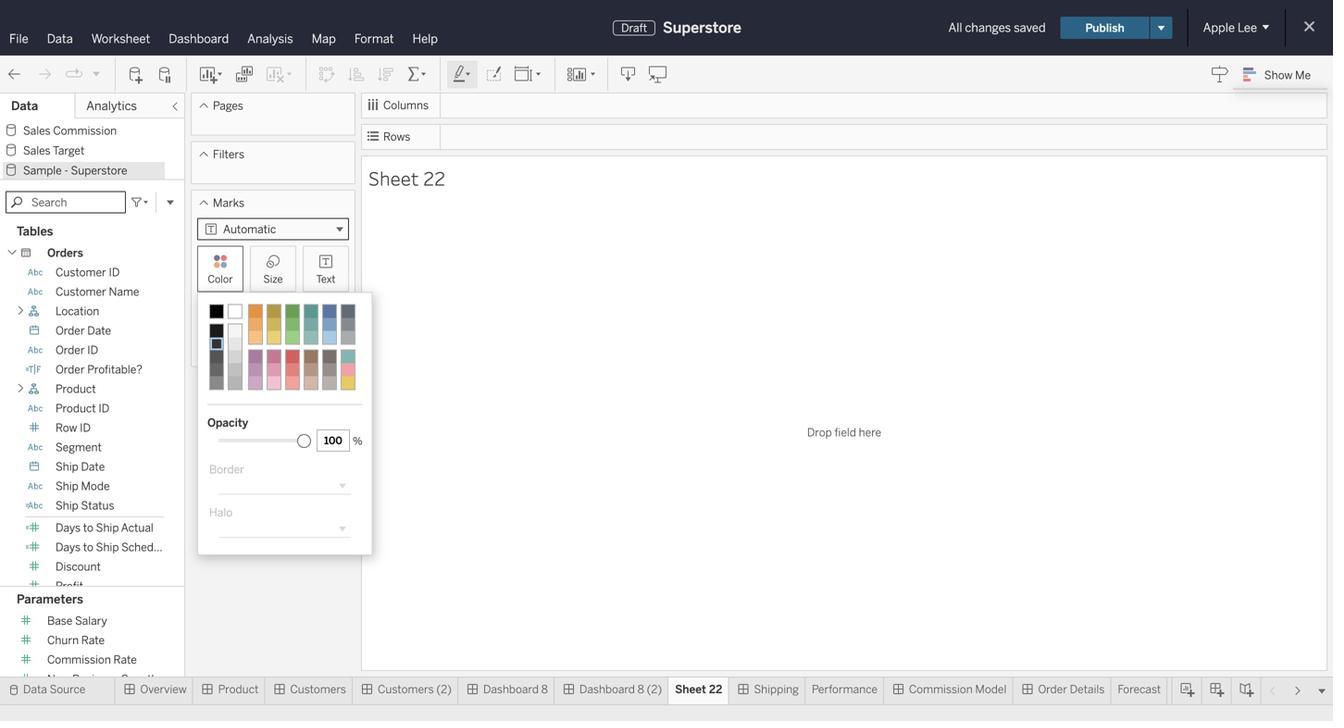Task type: locate. For each thing, give the bounding box(es) containing it.
base
[[47, 614, 72, 628]]

shipping
[[754, 683, 799, 696]]

sheet right dashboard 8 (2)
[[675, 683, 706, 696]]

0 vertical spatial commission
[[53, 124, 117, 138]]

new business growth
[[47, 673, 158, 686]]

id
[[109, 266, 120, 279], [87, 344, 98, 357], [99, 402, 110, 415], [80, 421, 91, 435]]

superstore
[[663, 19, 742, 37], [71, 164, 127, 177]]

days
[[56, 521, 81, 535], [56, 541, 81, 554]]

ship status
[[56, 499, 114, 513]]

22
[[423, 165, 445, 191], [709, 683, 723, 696]]

to up discount
[[83, 541, 93, 554]]

commission for commission rate
[[47, 653, 111, 667]]

1 vertical spatial customer
[[56, 285, 106, 299]]

order id
[[56, 344, 98, 357]]

1 vertical spatial rate
[[113, 653, 137, 667]]

undo image
[[6, 65, 24, 84]]

0 horizontal spatial dashboard
[[169, 31, 229, 46]]

sheet 22 down "rows"
[[369, 165, 445, 191]]

0 vertical spatial sales
[[23, 124, 51, 138]]

-
[[64, 164, 68, 177]]

marks
[[213, 196, 245, 210]]

sales up sample
[[23, 144, 51, 157]]

to for days to ship actual
[[83, 521, 93, 535]]

format
[[355, 31, 394, 46]]

customer down orders
[[56, 266, 106, 279]]

size
[[263, 273, 283, 286]]

date for order date
[[87, 324, 111, 338]]

0 horizontal spatial 8
[[541, 683, 548, 696]]

1 vertical spatial date
[[81, 460, 105, 474]]

scheduled
[[121, 541, 175, 554]]

totals image
[[407, 65, 429, 84]]

parameters
[[17, 592, 83, 607]]

filters
[[213, 148, 244, 161]]

publish button
[[1061, 17, 1150, 39]]

worksheet
[[91, 31, 150, 46]]

data left the new
[[23, 683, 47, 696]]

0 vertical spatial to
[[83, 521, 93, 535]]

customers for customers (2)
[[378, 683, 434, 696]]

duplicate image
[[235, 65, 254, 84]]

date down location
[[87, 324, 111, 338]]

customers for customers
[[290, 683, 346, 696]]

border
[[209, 463, 244, 476]]

ship for ship mode
[[56, 480, 78, 493]]

2 (2) from the left
[[647, 683, 662, 696]]

22 left shipping
[[709, 683, 723, 696]]

row
[[56, 421, 77, 435]]

rate
[[81, 634, 105, 647], [113, 653, 137, 667]]

1 horizontal spatial sheet
[[675, 683, 706, 696]]

1 horizontal spatial (2)
[[647, 683, 662, 696]]

customers (2)
[[378, 683, 452, 696]]

1 horizontal spatial rate
[[113, 653, 137, 667]]

name
[[109, 285, 139, 299]]

1 horizontal spatial sheet 22
[[675, 683, 723, 696]]

ship
[[56, 460, 78, 474], [56, 480, 78, 493], [56, 499, 78, 513], [96, 521, 119, 535], [96, 541, 119, 554]]

orders
[[47, 246, 83, 260]]

details
[[1070, 683, 1105, 696]]

product up row id
[[56, 402, 96, 415]]

sheet 22 left shipping
[[675, 683, 723, 696]]

help
[[413, 31, 438, 46]]

2 vertical spatial data
[[23, 683, 47, 696]]

1 horizontal spatial customers
[[378, 683, 434, 696]]

clear sheet image
[[265, 65, 294, 84]]

1 to from the top
[[83, 521, 93, 535]]

pause auto updates image
[[156, 65, 175, 84]]

product up the product id
[[56, 383, 96, 396]]

None range field
[[219, 432, 311, 443]]

dashboard
[[169, 31, 229, 46], [483, 683, 539, 696], [580, 683, 635, 696]]

22 down columns
[[423, 165, 445, 191]]

2 customers from the left
[[378, 683, 434, 696]]

customer
[[56, 266, 106, 279], [56, 285, 106, 299]]

field
[[835, 426, 856, 439]]

id up name
[[109, 266, 120, 279]]

1 8 from the left
[[541, 683, 548, 696]]

sheet down "rows"
[[369, 165, 419, 191]]

detail
[[207, 325, 234, 338]]

new data source image
[[127, 65, 145, 84]]

customer up location
[[56, 285, 106, 299]]

days up discount
[[56, 541, 81, 554]]

superstore up open and edit this workbook in tableau desktop icon
[[663, 19, 742, 37]]

0 horizontal spatial rate
[[81, 634, 105, 647]]

1 vertical spatial commission
[[47, 653, 111, 667]]

0 vertical spatial customer
[[56, 266, 106, 279]]

1 horizontal spatial 8
[[638, 683, 644, 696]]

commission up target
[[53, 124, 117, 138]]

order left details
[[1038, 683, 1068, 696]]

order up the order id
[[56, 324, 85, 338]]

date up the mode
[[81, 460, 105, 474]]

date
[[87, 324, 111, 338], [81, 460, 105, 474]]

2 customer from the top
[[56, 285, 106, 299]]

performance
[[812, 683, 878, 696]]

1 vertical spatial to
[[83, 541, 93, 554]]

churn
[[47, 634, 79, 647]]

collapse image
[[169, 101, 181, 112]]

data up replay animation icon
[[47, 31, 73, 46]]

order for order id
[[56, 344, 85, 357]]

mode
[[81, 480, 110, 493]]

commission left model
[[909, 683, 973, 696]]

1 vertical spatial days
[[56, 541, 81, 554]]

all changes saved
[[949, 20, 1046, 35]]

1 vertical spatial superstore
[[71, 164, 127, 177]]

tooltip
[[258, 325, 289, 338]]

opacity
[[207, 416, 248, 430]]

ship down ship date
[[56, 480, 78, 493]]

dashboard 8 (2)
[[580, 683, 662, 696]]

id down order profitable?
[[99, 402, 110, 415]]

highlight image
[[452, 65, 473, 84]]

ship mode
[[56, 480, 110, 493]]

dashboard 8
[[483, 683, 548, 696]]

0 vertical spatial sheet 22
[[369, 165, 445, 191]]

2 to from the top
[[83, 541, 93, 554]]

0 vertical spatial sheet
[[369, 165, 419, 191]]

1 horizontal spatial superstore
[[663, 19, 742, 37]]

dashboard for dashboard 8 (2)
[[580, 683, 635, 696]]

commission
[[53, 124, 117, 138], [47, 653, 111, 667], [909, 683, 973, 696]]

commission down churn rate
[[47, 653, 111, 667]]

1 horizontal spatial 22
[[709, 683, 723, 696]]

(2)
[[436, 683, 452, 696], [647, 683, 662, 696]]

rate up growth
[[113, 653, 137, 667]]

1 customer from the top
[[56, 266, 106, 279]]

1 days from the top
[[56, 521, 81, 535]]

show/hide cards image
[[567, 65, 596, 84]]

data down 'undo' image
[[11, 99, 38, 113]]

0 horizontal spatial (2)
[[436, 683, 452, 696]]

0 vertical spatial data
[[47, 31, 73, 46]]

0 vertical spatial date
[[87, 324, 111, 338]]

ship down 'segment'
[[56, 460, 78, 474]]

1 sales from the top
[[23, 124, 51, 138]]

sort ascending image
[[347, 65, 366, 84]]

ship up days to ship scheduled
[[96, 521, 119, 535]]

1 (2) from the left
[[436, 683, 452, 696]]

customer for customer name
[[56, 285, 106, 299]]

sales up sales target
[[23, 124, 51, 138]]

sales
[[23, 124, 51, 138], [23, 144, 51, 157]]

2 sales from the top
[[23, 144, 51, 157]]

0 vertical spatial days
[[56, 521, 81, 535]]

0 vertical spatial 22
[[423, 165, 445, 191]]

1 horizontal spatial dashboard
[[483, 683, 539, 696]]

to down ship status
[[83, 521, 93, 535]]

swap rows and columns image
[[318, 65, 336, 84]]

sales target
[[23, 144, 85, 157]]

sheet 22
[[369, 165, 445, 191], [675, 683, 723, 696]]

1 vertical spatial sales
[[23, 144, 51, 157]]

customers
[[290, 683, 346, 696], [378, 683, 434, 696]]

0 vertical spatial rate
[[81, 634, 105, 647]]

id for row id
[[80, 421, 91, 435]]

id for order id
[[87, 344, 98, 357]]

order down order date
[[56, 344, 85, 357]]

product
[[56, 383, 96, 396], [56, 402, 96, 415], [218, 683, 259, 696]]

2 horizontal spatial dashboard
[[580, 683, 635, 696]]

days for days to ship scheduled
[[56, 541, 81, 554]]

rate for churn rate
[[81, 634, 105, 647]]

2 vertical spatial commission
[[909, 683, 973, 696]]

order down the order id
[[56, 363, 85, 377]]

sales for sales target
[[23, 144, 51, 157]]

apple lee
[[1203, 20, 1258, 35]]

1 customers from the left
[[290, 683, 346, 696]]

superstore right -
[[71, 164, 127, 177]]

halo
[[209, 506, 233, 519]]

tables
[[17, 224, 53, 239]]

discount
[[56, 560, 101, 574]]

0 horizontal spatial sheet
[[369, 165, 419, 191]]

rate up commission rate
[[81, 634, 105, 647]]

id up order profitable?
[[87, 344, 98, 357]]

None text field
[[317, 430, 350, 452]]

source
[[50, 683, 86, 696]]

base salary
[[47, 614, 107, 628]]

sort descending image
[[377, 65, 395, 84]]

days down ship status
[[56, 521, 81, 535]]

data
[[47, 31, 73, 46], [11, 99, 38, 113], [23, 683, 47, 696]]

product right overview
[[218, 683, 259, 696]]

segment
[[56, 441, 102, 454]]

target
[[53, 144, 85, 157]]

show
[[1265, 68, 1293, 82]]

ship down ship mode
[[56, 499, 78, 513]]

customer for customer id
[[56, 266, 106, 279]]

1 vertical spatial sheet 22
[[675, 683, 723, 696]]

order
[[56, 324, 85, 338], [56, 344, 85, 357], [56, 363, 85, 377], [1038, 683, 1068, 696]]

sheet
[[369, 165, 419, 191], [675, 683, 706, 696]]

2 days from the top
[[56, 541, 81, 554]]

rate for commission rate
[[113, 653, 137, 667]]

id right 'row'
[[80, 421, 91, 435]]

map
[[312, 31, 336, 46]]

2 vertical spatial product
[[218, 683, 259, 696]]

to
[[83, 521, 93, 535], [83, 541, 93, 554]]

redo image
[[35, 65, 54, 84]]

dashboard for dashboard
[[169, 31, 229, 46]]

analysis
[[247, 31, 293, 46]]

2 8 from the left
[[638, 683, 644, 696]]

0 horizontal spatial customers
[[290, 683, 346, 696]]

8
[[541, 683, 548, 696], [638, 683, 644, 696]]



Task type: describe. For each thing, give the bounding box(es) containing it.
ship date
[[56, 460, 105, 474]]

new worksheet image
[[198, 65, 224, 84]]

download image
[[620, 65, 638, 84]]

dashboard for dashboard 8
[[483, 683, 539, 696]]

color
[[208, 273, 233, 286]]

%
[[353, 435, 363, 448]]

commission model
[[909, 683, 1007, 696]]

model
[[975, 683, 1007, 696]]

ship down days to ship actual
[[96, 541, 119, 554]]

1 vertical spatial sheet
[[675, 683, 706, 696]]

order for order profitable?
[[56, 363, 85, 377]]

8 for dashboard 8 (2)
[[638, 683, 644, 696]]

order for order date
[[56, 324, 85, 338]]

actual
[[121, 521, 154, 535]]

0 horizontal spatial 22
[[423, 165, 445, 191]]

draft
[[621, 21, 647, 34]]

churn rate
[[47, 634, 105, 647]]

Search text field
[[6, 191, 126, 214]]

fit image
[[514, 65, 544, 84]]

changes
[[965, 20, 1011, 35]]

order details
[[1038, 683, 1105, 696]]

1 vertical spatial product
[[56, 402, 96, 415]]

location
[[56, 305, 99, 318]]

0 horizontal spatial superstore
[[71, 164, 127, 177]]

text
[[316, 273, 336, 286]]

order profitable?
[[56, 363, 142, 377]]

new
[[47, 673, 70, 686]]

days to ship scheduled
[[56, 541, 175, 554]]

ship for ship date
[[56, 460, 78, 474]]

to for days to ship scheduled
[[83, 541, 93, 554]]

format workbook image
[[484, 65, 503, 84]]

forecast
[[1118, 683, 1161, 696]]

row id
[[56, 421, 91, 435]]

sample
[[23, 164, 62, 177]]

replay animation image
[[65, 65, 83, 84]]

sales for sales commission
[[23, 124, 51, 138]]

lee
[[1238, 20, 1258, 35]]

business
[[72, 673, 118, 686]]

days for days to ship actual
[[56, 521, 81, 535]]

show me button
[[1235, 60, 1328, 89]]

commission rate
[[47, 653, 137, 667]]

all
[[949, 20, 963, 35]]

saved
[[1014, 20, 1046, 35]]

data guide image
[[1211, 65, 1230, 83]]

pages
[[213, 99, 243, 113]]

drop
[[807, 426, 832, 439]]

columns
[[383, 99, 429, 112]]

date for ship date
[[81, 460, 105, 474]]

growth
[[121, 673, 158, 686]]

analytics
[[86, 99, 137, 113]]

profit
[[56, 580, 83, 593]]

publish
[[1086, 21, 1125, 34]]

customer name
[[56, 285, 139, 299]]

sales commission
[[23, 124, 117, 138]]

order for order details
[[1038, 683, 1068, 696]]

me
[[1295, 68, 1311, 82]]

drop field here
[[807, 426, 882, 439]]

0 horizontal spatial sheet 22
[[369, 165, 445, 191]]

here
[[859, 426, 882, 439]]

commission for commission model
[[909, 683, 973, 696]]

8 for dashboard 8
[[541, 683, 548, 696]]

show me
[[1265, 68, 1311, 82]]

days to ship actual
[[56, 521, 154, 535]]

product id
[[56, 402, 110, 415]]

profitable?
[[87, 363, 142, 377]]

salary
[[75, 614, 107, 628]]

id for product id
[[99, 402, 110, 415]]

0 vertical spatial product
[[56, 383, 96, 396]]

file
[[9, 31, 28, 46]]

status
[[81, 499, 114, 513]]

ship for ship status
[[56, 499, 78, 513]]

apple
[[1203, 20, 1235, 35]]

data source
[[23, 683, 86, 696]]

overview
[[140, 683, 187, 696]]

id for customer id
[[109, 266, 120, 279]]

sample - superstore
[[23, 164, 127, 177]]

1 vertical spatial 22
[[709, 683, 723, 696]]

rows
[[383, 130, 411, 144]]

order date
[[56, 324, 111, 338]]

0 vertical spatial superstore
[[663, 19, 742, 37]]

1 vertical spatial data
[[11, 99, 38, 113]]

customer id
[[56, 266, 120, 279]]

replay animation image
[[91, 68, 102, 79]]

open and edit this workbook in tableau desktop image
[[649, 65, 668, 84]]



Task type: vqa. For each thing, say whether or not it's contained in the screenshot.
the right Add
no



